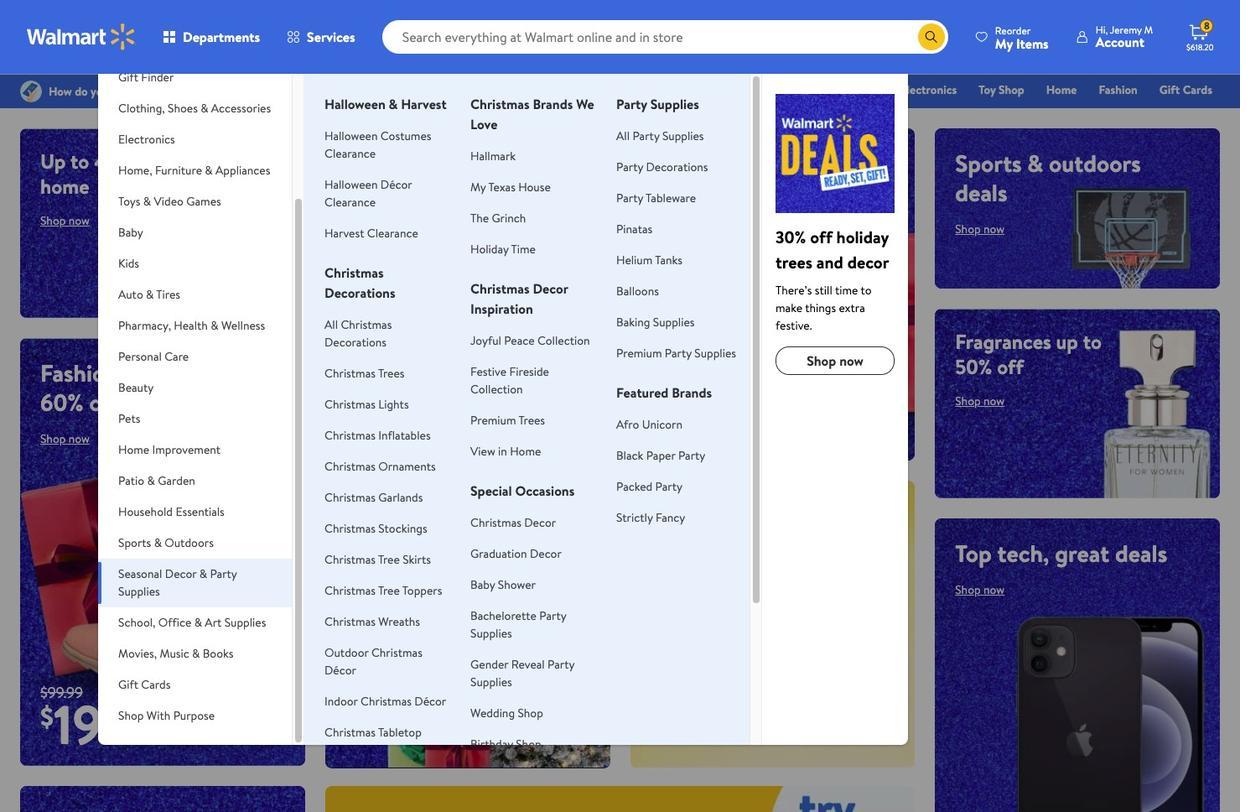 Task type: vqa. For each thing, say whether or not it's contained in the screenshot.
Personal info link
no



Task type: describe. For each thing, give the bounding box(es) containing it.
improvement
[[152, 441, 221, 458]]

& right music
[[192, 645, 200, 662]]

pharmacy,
[[118, 317, 171, 334]]

graduation decor link
[[471, 545, 562, 562]]

christmas for christmas decor inspiration
[[471, 279, 530, 298]]

halloween for halloween costumes clearance
[[325, 128, 378, 144]]

shop now for fragrances up to 50% off
[[956, 393, 1005, 410]]

gender reveal party supplies
[[471, 656, 575, 691]]

christmas for christmas decor
[[471, 514, 522, 531]]

to inside up to 50% off seasonal decor
[[376, 499, 395, 528]]

supplies inside the gender reveal party supplies
[[471, 674, 512, 691]]

personal care
[[118, 348, 189, 365]]

walmart+
[[1163, 105, 1213, 122]]

walmart image
[[27, 23, 136, 50]]

collection for peace
[[538, 332, 590, 349]]

& right patio
[[147, 472, 155, 489]]

decor for christmas decor
[[525, 514, 556, 531]]

video
[[154, 193, 184, 210]]

christmas trees
[[325, 365, 405, 382]]

the grinch link
[[471, 210, 526, 227]]

christmas for christmas wreaths
[[325, 613, 376, 630]]

2 vertical spatial clearance
[[367, 225, 418, 242]]

off inside up to 50% off seasonal decor
[[441, 499, 468, 528]]

1 horizontal spatial home
[[510, 443, 541, 460]]

grocery & essentials link
[[586, 81, 706, 99]]

premium for premium party supplies
[[617, 345, 662, 362]]

the
[[471, 210, 489, 227]]

decor for graduation decor
[[530, 545, 562, 562]]

special
[[471, 482, 512, 500]]

shop now link for fashion gifts up to 60% off
[[40, 430, 90, 447]]

8 $618.20
[[1187, 19, 1215, 53]]

holiday
[[837, 226, 889, 248]]

christmas for christmas brands we love
[[471, 95, 530, 113]]

christmas decorations
[[325, 263, 396, 302]]

christmas for christmas shop
[[798, 81, 850, 98]]

christmas inside all christmas decorations
[[341, 316, 392, 333]]

christmas shop
[[798, 81, 879, 98]]

toys
[[118, 193, 141, 210]]

home for home
[[1047, 81, 1078, 98]]

love
[[471, 115, 498, 133]]

up to 65% off
[[651, 499, 792, 532]]

beauty
[[118, 379, 154, 396]]

party inside seasonal decor & party supplies
[[210, 566, 237, 582]]

christmas ornaments
[[325, 458, 436, 475]]

premium party supplies
[[617, 345, 737, 362]]

party decorations
[[617, 159, 709, 175]]

movies, music & books
[[118, 645, 234, 662]]

outdoors
[[165, 534, 214, 551]]

shop now for up to 40% off home
[[40, 212, 90, 229]]

extra
[[839, 300, 866, 316]]

strictly fancy
[[617, 509, 686, 526]]

christmas wreaths link
[[325, 613, 420, 630]]

shoes
[[168, 100, 198, 117]]

christmas for christmas tree skirts
[[325, 551, 376, 568]]

finder for gift finder link
[[743, 81, 777, 98]]

household essentials
[[118, 503, 225, 520]]

up for up to 50% off seasonal decor
[[345, 499, 371, 528]]

tires
[[156, 286, 180, 303]]

collection for fireside
[[471, 381, 523, 398]]

tree for toppers
[[378, 582, 400, 599]]

garlands
[[379, 489, 423, 506]]

décor for indoor christmas décor
[[415, 693, 447, 710]]

christmas up tabletop
[[361, 693, 412, 710]]

deals for sports & outdoors deals
[[956, 176, 1008, 209]]

christmas for christmas lights
[[325, 396, 376, 413]]

pinatas
[[617, 221, 653, 237]]

40%
[[94, 147, 133, 175]]

shop now for sports & outdoors deals
[[956, 221, 1005, 237]]

purpose
[[173, 707, 215, 724]]

shop now link for up to 50% off seasonal decor
[[345, 564, 395, 581]]

gift for the gift finder dropdown button
[[118, 69, 138, 86]]

deals for top tech, great deals
[[1116, 537, 1168, 570]]

my inside reorder my items
[[996, 34, 1014, 52]]

all for christmas decorations
[[325, 316, 338, 333]]

0 horizontal spatial harvest
[[325, 225, 365, 242]]

walmart+ link
[[1156, 104, 1221, 123]]

christmas tabletop décor link
[[325, 724, 422, 759]]

clothing,
[[118, 100, 165, 117]]

brands for featured
[[672, 383, 712, 402]]

now for sports & outdoors deals
[[984, 221, 1005, 237]]

brands for christmas
[[533, 95, 573, 113]]

christmas tabletop décor
[[325, 724, 422, 759]]

party decorations link
[[617, 159, 709, 175]]

supplies up premium party supplies link
[[654, 314, 695, 331]]

shop now for up to 50% off seasonal decor
[[345, 564, 395, 581]]

halloween costumes clearance link
[[325, 128, 432, 162]]

reorder my items
[[996, 23, 1049, 52]]

seasonal decor & party supplies image
[[776, 94, 895, 213]]

birthday shop
[[471, 736, 542, 753]]

shop now link for fragrances up to 50% off
[[956, 393, 1005, 410]]

departments button
[[149, 17, 274, 57]]

& inside the sports & outdoors deals
[[1028, 147, 1044, 180]]

supplies up featured brands
[[695, 345, 737, 362]]

joyful
[[471, 332, 502, 349]]

graduation decor
[[471, 545, 562, 562]]

supplies inside the school, office & art supplies "dropdown button"
[[225, 614, 266, 631]]

party inside bachelorette party supplies
[[540, 607, 567, 624]]

movies,
[[118, 645, 157, 662]]

the grinch
[[471, 210, 526, 227]]

paper
[[647, 447, 676, 464]]

& right toys
[[143, 193, 151, 210]]

party up party tableware
[[617, 159, 644, 175]]

patio
[[118, 472, 144, 489]]

festive fireside collection
[[471, 363, 550, 398]]

christmas for christmas ornaments
[[325, 458, 376, 475]]

my texas house
[[471, 179, 551, 196]]

gift inside gift cards registry
[[1160, 81, 1181, 98]]

christmas for christmas inflatables
[[325, 427, 376, 444]]

99
[[104, 696, 130, 729]]

electronics for electronics link
[[901, 81, 958, 98]]

party up the all party supplies link at the top of the page
[[617, 95, 648, 113]]

one debit link
[[1077, 104, 1149, 123]]

clothing, shoes & accessories
[[118, 100, 271, 117]]

fragrances up to 50% off
[[956, 327, 1103, 381]]

featured brands
[[617, 383, 712, 402]]

hallmark
[[471, 148, 516, 164]]

gift cards button
[[98, 670, 292, 701]]

19
[[54, 687, 102, 762]]

decor for christmas decor inspiration
[[533, 279, 569, 298]]

gift finder for the gift finder dropdown button
[[118, 69, 174, 86]]

party up the fancy
[[656, 478, 683, 495]]

0 horizontal spatial my
[[471, 179, 486, 196]]

tech,
[[998, 537, 1050, 570]]

$
[[40, 698, 54, 735]]

indoor christmas décor
[[325, 693, 447, 710]]

toys & video games
[[118, 193, 221, 210]]

christmas trees link
[[325, 365, 405, 382]]

patio & garden
[[118, 472, 195, 489]]

christmas decor
[[471, 514, 556, 531]]

halloween & harvest
[[325, 95, 447, 113]]

party down party supplies
[[633, 128, 660, 144]]

christmas tree toppers
[[325, 582, 443, 599]]

lights
[[379, 396, 409, 413]]

supplies up all party supplies at the top of page
[[651, 95, 700, 113]]

decorations for christmas
[[325, 284, 396, 302]]

toy shop
[[979, 81, 1025, 98]]

holiday time
[[471, 241, 536, 258]]

gender reveal party supplies link
[[471, 656, 575, 691]]

occasions
[[516, 482, 575, 500]]

halloween for halloween décor clearance
[[325, 176, 378, 193]]

baby button
[[98, 217, 292, 248]]

up inside fashion gifts up to 60% off
[[177, 357, 203, 389]]

Search search field
[[382, 20, 949, 54]]

all party supplies
[[617, 128, 704, 144]]

home, furniture & appliances
[[118, 162, 270, 179]]

top tech, great deals
[[956, 537, 1168, 570]]

shop now for fashion gifts up to 60% off
[[40, 430, 90, 447]]

party right paper on the bottom
[[679, 447, 706, 464]]

fashion for fashion gifts up to 60% off
[[40, 357, 118, 389]]

debit
[[1113, 105, 1141, 122]]

we
[[577, 95, 595, 113]]

to inside "up to 40% off home"
[[70, 147, 89, 175]]

departments
[[183, 28, 260, 46]]

& inside dropdown button
[[146, 286, 154, 303]]

party inside the gender reveal party supplies
[[548, 656, 575, 673]]

seasonal
[[118, 566, 162, 582]]

now for fashion gifts up to 60% off
[[69, 430, 90, 447]]

christmas decor inspiration
[[471, 279, 569, 318]]

off inside fragrances up to 50% off
[[998, 353, 1025, 381]]

now for up to 40% off home
[[69, 212, 90, 229]]

there's
[[776, 282, 813, 299]]

baby shower link
[[471, 576, 536, 593]]

supplies up party decorations link on the top of page
[[663, 128, 704, 144]]



Task type: locate. For each thing, give the bounding box(es) containing it.
christmas up graduation
[[471, 514, 522, 531]]

electronics down the search icon
[[901, 81, 958, 98]]

0 vertical spatial electronics
[[901, 81, 958, 98]]

0 vertical spatial all
[[617, 128, 630, 144]]

0 horizontal spatial all
[[325, 316, 338, 333]]

up inside "up to 40% off home"
[[40, 147, 66, 175]]

essentials down patio & garden dropdown button
[[176, 503, 225, 520]]

now for up to 50% off seasonal decor
[[374, 564, 395, 581]]

finder inside dropdown button
[[141, 69, 174, 86]]

up to 50% off seasonal decor
[[345, 499, 474, 553]]

trees for premium trees
[[519, 412, 545, 429]]

décor inside outdoor christmas décor
[[325, 662, 357, 679]]

0 vertical spatial decor
[[848, 251, 890, 274]]

christmas down the christmas trees link
[[325, 396, 376, 413]]

sports inside the sports & outdoors deals
[[956, 147, 1023, 180]]

harvest clearance link
[[325, 225, 418, 242]]

essentials up all party supplies at the top of page
[[648, 81, 698, 98]]

home right in
[[510, 443, 541, 460]]

essentials
[[648, 81, 698, 98], [176, 503, 225, 520]]

supplies down bachelorette
[[471, 625, 512, 642]]

0 horizontal spatial finder
[[141, 69, 174, 86]]

search icon image
[[925, 30, 939, 44]]

christmas tree toppers link
[[325, 582, 443, 599]]

shop inside 'link'
[[853, 81, 879, 98]]

toys & video games button
[[98, 186, 292, 217]]

decor for seasonal decor & party supplies
[[165, 566, 197, 582]]

reveal
[[512, 656, 545, 673]]

50% inside up to 50% off seasonal decor
[[399, 499, 436, 528]]

christmas for christmas tree toppers
[[325, 582, 376, 599]]

now down extra
[[840, 352, 864, 370]]

clearance up harvest clearance link at the top of page
[[325, 194, 376, 211]]

1 vertical spatial halloween
[[325, 128, 378, 144]]

sports & outdoors button
[[98, 528, 292, 559]]

brands inside christmas brands we love
[[533, 95, 573, 113]]

1 horizontal spatial sports
[[956, 147, 1023, 180]]

0 horizontal spatial home
[[118, 441, 149, 458]]

up for up to 40% off home
[[40, 147, 66, 175]]

0 vertical spatial deals
[[956, 176, 1008, 209]]

1 horizontal spatial decor
[[848, 251, 890, 274]]

0 horizontal spatial decor
[[424, 524, 474, 553]]

gift for gift cards dropdown button
[[118, 676, 138, 693]]

60%
[[40, 386, 84, 419]]

décor
[[381, 176, 412, 193], [325, 662, 357, 679], [415, 693, 447, 710], [325, 742, 357, 759]]

0 vertical spatial brands
[[533, 95, 573, 113]]

party down sports & outdoors dropdown button
[[210, 566, 237, 582]]

now down the sports & outdoors deals
[[984, 221, 1005, 237]]

christmas inflatables link
[[325, 427, 431, 444]]

1 vertical spatial sports
[[118, 534, 151, 551]]

0 vertical spatial sports
[[956, 147, 1023, 180]]

decor for 50%
[[424, 524, 474, 553]]

cards inside gift cards registry
[[1184, 81, 1213, 98]]

christmas tree skirts link
[[325, 551, 431, 568]]

1 horizontal spatial my
[[996, 34, 1014, 52]]

decorations up all christmas decorations link
[[325, 284, 396, 302]]

christmas for christmas garlands
[[325, 489, 376, 506]]

1 vertical spatial brands
[[672, 383, 712, 402]]

halloween for halloween & harvest
[[325, 95, 386, 113]]

0 vertical spatial cards
[[1184, 81, 1213, 98]]

was dollar $99.99, now dollar 19.99 group
[[20, 682, 130, 766]]

christmas stockings link
[[325, 520, 428, 537]]

all for party supplies
[[617, 128, 630, 144]]

home up patio
[[118, 441, 149, 458]]

shop now for top tech, great deals
[[956, 581, 1005, 598]]

0 vertical spatial trees
[[378, 365, 405, 382]]

cards for gift cards
[[141, 676, 171, 693]]

baby inside dropdown button
[[118, 224, 143, 241]]

gift up clothing,
[[118, 69, 138, 86]]

black
[[617, 447, 644, 464]]

50% inside fragrances up to 50% off
[[956, 353, 993, 381]]

clearance inside halloween décor clearance
[[325, 194, 376, 211]]

harvest down halloween décor clearance at the left of page
[[325, 225, 365, 242]]

premium for premium trees
[[471, 412, 516, 429]]

0 vertical spatial halloween
[[325, 95, 386, 113]]

fashion for fashion
[[1100, 81, 1139, 98]]

2 vertical spatial decorations
[[325, 334, 387, 351]]

christmas down harvest clearance link at the top of page
[[325, 263, 384, 282]]

now up ornaments
[[402, 410, 430, 431]]

baby shower
[[471, 576, 536, 593]]

2 halloween from the top
[[325, 128, 378, 144]]

décor for christmas tabletop décor
[[325, 742, 357, 759]]

care
[[165, 348, 189, 365]]

0 vertical spatial tree
[[378, 551, 400, 568]]

halloween décor clearance link
[[325, 176, 412, 211]]

decorations inside all christmas decorations
[[325, 334, 387, 351]]

baby down toys
[[118, 224, 143, 241]]

decor up shower
[[530, 545, 562, 562]]

christmas down christmas decorations
[[341, 316, 392, 333]]

1 vertical spatial all
[[325, 316, 338, 333]]

pinatas link
[[617, 221, 653, 237]]

0 horizontal spatial essentials
[[176, 503, 225, 520]]

cards inside dropdown button
[[141, 676, 171, 693]]

$99.99
[[40, 682, 83, 703]]

1 tree from the top
[[378, 551, 400, 568]]

1 horizontal spatial up
[[345, 499, 371, 528]]

decor down time
[[533, 279, 569, 298]]

christmas for christmas tabletop décor
[[325, 724, 376, 741]]

featured
[[617, 383, 669, 402]]

essentials inside "dropdown button"
[[176, 503, 225, 520]]

christmas wreaths
[[325, 613, 420, 630]]

strictly
[[617, 509, 653, 526]]

party right reveal
[[548, 656, 575, 673]]

christmas down indoor
[[325, 724, 376, 741]]

home
[[40, 172, 89, 201]]

1 vertical spatial collection
[[471, 381, 523, 398]]

1 vertical spatial decor
[[424, 524, 474, 553]]

shop inside dropdown button
[[118, 707, 144, 724]]

shop now link for top tech, great deals
[[956, 581, 1005, 598]]

0 horizontal spatial trees
[[378, 365, 405, 382]]

finder left christmas shop 'link'
[[743, 81, 777, 98]]

0 horizontal spatial up
[[40, 147, 66, 175]]

clearance for halloween décor clearance
[[325, 194, 376, 211]]

& right health
[[211, 317, 219, 334]]

fashion inside fashion gifts up to 60% off
[[40, 357, 118, 389]]

to inside 30% off holiday trees and decor there's still time to make things extra festive.
[[861, 282, 872, 299]]

0 horizontal spatial up
[[177, 357, 203, 389]]

0 vertical spatial baby
[[118, 224, 143, 241]]

home,
[[118, 162, 152, 179]]

outdoor
[[325, 644, 369, 661]]

m
[[1145, 23, 1154, 37]]

0 horizontal spatial brands
[[533, 95, 573, 113]]

tanks
[[655, 252, 683, 269]]

outdoor christmas décor
[[325, 644, 423, 679]]

and
[[817, 251, 844, 274]]

trees up lights
[[378, 365, 405, 382]]

decor inside seasonal decor & party supplies
[[165, 566, 197, 582]]

1 vertical spatial harvest
[[325, 225, 365, 242]]

gift finder link
[[713, 81, 784, 99]]

household
[[118, 503, 173, 520]]

0 horizontal spatial electronics
[[118, 131, 175, 148]]

premium down baking
[[617, 345, 662, 362]]

christmas inside christmas brands we love
[[471, 95, 530, 113]]

halloween costumes clearance
[[325, 128, 432, 162]]

christmas decor link
[[471, 514, 556, 531]]

supplies inside bachelorette party supplies
[[471, 625, 512, 642]]

gift right party supplies
[[720, 81, 741, 98]]

1 vertical spatial fashion
[[40, 357, 118, 389]]

0 horizontal spatial collection
[[471, 381, 523, 398]]

halloween up halloween costumes clearance link
[[325, 95, 386, 113]]

& up costumes
[[389, 95, 398, 113]]

home for home improvement
[[118, 441, 149, 458]]

finder for the gift finder dropdown button
[[141, 69, 174, 86]]

items
[[1017, 34, 1049, 52]]

finder up clothing,
[[141, 69, 174, 86]]

0 vertical spatial decorations
[[647, 159, 709, 175]]

3 halloween from the top
[[325, 176, 378, 193]]

& right shoes at the left top of page
[[201, 100, 209, 117]]

1 horizontal spatial essentials
[[648, 81, 698, 98]]

sports down registry link
[[956, 147, 1023, 180]]

decorations up the christmas trees link
[[325, 334, 387, 351]]

0 horizontal spatial baby
[[118, 224, 143, 241]]

halloween inside halloween décor clearance
[[325, 176, 378, 193]]

& left tires
[[146, 286, 154, 303]]

1 vertical spatial electronics
[[118, 131, 175, 148]]

baby for baby
[[118, 224, 143, 241]]

0 vertical spatial collection
[[538, 332, 590, 349]]

2 vertical spatial halloween
[[325, 176, 378, 193]]

one debit
[[1085, 105, 1141, 122]]

clearance up halloween décor clearance at the left of page
[[325, 145, 376, 162]]

to inside fashion gifts up to 60% off
[[208, 357, 230, 389]]

premium up in
[[471, 412, 516, 429]]

all down grocery
[[617, 128, 630, 144]]

2 tree from the top
[[378, 582, 400, 599]]

1 vertical spatial 50%
[[399, 499, 436, 528]]

1 horizontal spatial brands
[[672, 383, 712, 402]]

now down 60%
[[69, 430, 90, 447]]

1 vertical spatial cards
[[141, 676, 171, 693]]

packed party
[[617, 478, 683, 495]]

baby for baby shower
[[471, 576, 495, 593]]

décor inside christmas tabletop décor
[[325, 742, 357, 759]]

decor down holiday
[[848, 251, 890, 274]]

halloween inside halloween costumes clearance
[[325, 128, 378, 144]]

decor inside christmas decor inspiration
[[533, 279, 569, 298]]

1 vertical spatial baby
[[471, 576, 495, 593]]

christmas for christmas decorations
[[325, 263, 384, 282]]

1 horizontal spatial baby
[[471, 576, 495, 593]]

décor down indoor
[[325, 742, 357, 759]]

home up registry in the right top of the page
[[1047, 81, 1078, 98]]

supplies down seasonal
[[118, 583, 160, 600]]

0 horizontal spatial deals
[[956, 176, 1008, 209]]

baby left shower
[[471, 576, 495, 593]]

1 vertical spatial clearance
[[325, 194, 376, 211]]

electronics inside dropdown button
[[118, 131, 175, 148]]

christmas up outdoor
[[325, 613, 376, 630]]

clearance inside halloween costumes clearance
[[325, 145, 376, 162]]

up inside fragrances up to 50% off
[[1057, 327, 1079, 356]]

hi, jeremy m account
[[1096, 23, 1154, 51]]

1 horizontal spatial 50%
[[956, 353, 993, 381]]

indoor
[[325, 693, 358, 710]]

Walmart Site-Wide search field
[[382, 20, 949, 54]]

1 vertical spatial tree
[[378, 582, 400, 599]]

to inside fragrances up to 50% off
[[1084, 327, 1103, 356]]

tabletop
[[378, 724, 422, 741]]

in
[[498, 443, 508, 460]]

collection inside festive fireside collection
[[471, 381, 523, 398]]

sports for sports & outdoors deals
[[956, 147, 1023, 180]]

house
[[519, 179, 551, 196]]

1 halloween from the top
[[325, 95, 386, 113]]

collection right peace
[[538, 332, 590, 349]]

1 horizontal spatial all
[[617, 128, 630, 144]]

party down baking supplies
[[665, 345, 692, 362]]

deals
[[956, 176, 1008, 209], [1116, 537, 1168, 570]]

school,
[[118, 614, 156, 631]]

halloween down halloween & harvest
[[325, 128, 378, 144]]

30%
[[776, 226, 807, 248]]

1 horizontal spatial up
[[1057, 327, 1079, 356]]

0 horizontal spatial premium
[[471, 412, 516, 429]]

shop with purpose
[[118, 707, 215, 724]]

pets button
[[98, 404, 292, 435]]

1 horizontal spatial finder
[[743, 81, 777, 98]]

now down 'top'
[[984, 581, 1005, 598]]

1 horizontal spatial collection
[[538, 332, 590, 349]]

0 horizontal spatial fashion
[[40, 357, 118, 389]]

now up christmas tree toppers
[[374, 564, 395, 581]]

christmas right gift finder link
[[798, 81, 850, 98]]

clearance
[[325, 145, 376, 162], [325, 194, 376, 211], [367, 225, 418, 242]]

brands left we on the top of the page
[[533, 95, 573, 113]]

up right gifts
[[177, 357, 203, 389]]

1 vertical spatial trees
[[519, 412, 545, 429]]

0 vertical spatial clearance
[[325, 145, 376, 162]]

2 horizontal spatial up
[[651, 499, 680, 532]]

christmas up love
[[471, 95, 530, 113]]

now down home
[[69, 212, 90, 229]]

shop now link for sports & outdoors deals
[[956, 221, 1005, 237]]

christmas for christmas trees
[[325, 365, 376, 382]]

party up pinatas link
[[617, 190, 644, 206]]

gift for gift finder link
[[720, 81, 741, 98]]

up right 'fragrances'
[[1057, 327, 1079, 356]]

& left art
[[194, 614, 202, 631]]

1 horizontal spatial harvest
[[401, 95, 447, 113]]

1 vertical spatial essentials
[[176, 503, 225, 520]]

my left "texas"
[[471, 179, 486, 196]]

decorations for party
[[647, 159, 709, 175]]

sports inside dropdown button
[[118, 534, 151, 551]]

0 horizontal spatial sports
[[118, 534, 151, 551]]

decor down outdoors
[[165, 566, 197, 582]]

décor down halloween costumes clearance
[[381, 176, 412, 193]]

& left outdoors
[[154, 534, 162, 551]]

0 horizontal spatial cards
[[141, 676, 171, 693]]

& right grocery
[[638, 81, 646, 98]]

christmas inflatables
[[325, 427, 431, 444]]

baby
[[118, 224, 143, 241], [471, 576, 495, 593]]

0 vertical spatial 50%
[[956, 353, 993, 381]]

home
[[1047, 81, 1078, 98], [118, 441, 149, 458], [510, 443, 541, 460]]

off inside 30% off holiday trees and decor there's still time to make things extra festive.
[[811, 226, 833, 248]]

decor inside up to 50% off seasonal decor
[[424, 524, 474, 553]]

& inside "dropdown button"
[[194, 614, 202, 631]]

30% off holiday trees and decor there's still time to make things extra festive.
[[776, 226, 890, 334]]

christmas tree skirts
[[325, 551, 431, 568]]

decor down occasions
[[525, 514, 556, 531]]

electronics down clothing,
[[118, 131, 175, 148]]

fashion up one debit
[[1100, 81, 1139, 98]]

1 horizontal spatial electronics
[[901, 81, 958, 98]]

trees up "view in home"
[[519, 412, 545, 429]]

sports for sports & outdoors
[[118, 534, 151, 551]]

outdoor christmas décor link
[[325, 644, 423, 679]]

all inside all christmas decorations
[[325, 316, 338, 333]]

christmas inside christmas decorations
[[325, 263, 384, 282]]

home improvement
[[118, 441, 221, 458]]

fashion left beauty
[[40, 357, 118, 389]]

christmas inside christmas decor inspiration
[[471, 279, 530, 298]]

1 horizontal spatial premium
[[617, 345, 662, 362]]

auto & tires
[[118, 286, 180, 303]]

& inside seasonal decor & party supplies
[[199, 566, 207, 582]]

fashion link
[[1092, 81, 1146, 99]]

& right furniture
[[205, 162, 213, 179]]

off inside fashion gifts up to 60% off
[[89, 386, 120, 419]]

christmas up inspiration
[[471, 279, 530, 298]]

shop now link for up to 40% off home
[[40, 212, 90, 229]]

trees
[[776, 251, 813, 274]]

christmas inside outdoor christmas décor
[[372, 644, 423, 661]]

0 horizontal spatial gift finder
[[118, 69, 174, 86]]

electronics
[[901, 81, 958, 98], [118, 131, 175, 148]]

brands down 'premium party supplies'
[[672, 383, 712, 402]]

up for up to 65% off
[[651, 499, 680, 532]]

hi,
[[1096, 23, 1109, 37]]

& down sports & outdoors dropdown button
[[199, 566, 207, 582]]

christmas ornaments link
[[325, 458, 436, 475]]

christmas for christmas stockings
[[325, 520, 376, 537]]

décor for outdoor christmas décor
[[325, 662, 357, 679]]

collection down festive
[[471, 381, 523, 398]]

sports up seasonal
[[118, 534, 151, 551]]

toy
[[979, 81, 997, 98]]

decor inside 30% off holiday trees and decor there's still time to make things extra festive.
[[848, 251, 890, 274]]

0 vertical spatial fashion
[[1100, 81, 1139, 98]]

1 horizontal spatial gift finder
[[720, 81, 777, 98]]

pharmacy, health & wellness
[[118, 317, 265, 334]]

gift finder inside dropdown button
[[118, 69, 174, 86]]

my left items
[[996, 34, 1014, 52]]

christmas stockings
[[325, 520, 428, 537]]

christmas up christmas stockings link
[[325, 489, 376, 506]]

afro
[[617, 416, 640, 433]]

gift up 99
[[118, 676, 138, 693]]

joyful peace collection link
[[471, 332, 590, 349]]

up to 40% off home
[[40, 147, 164, 201]]

& down registry link
[[1028, 147, 1044, 180]]

christmas up christmas lights link
[[325, 365, 376, 382]]

1 vertical spatial premium
[[471, 412, 516, 429]]

all christmas decorations
[[325, 316, 392, 351]]

1 horizontal spatial deals
[[1116, 537, 1168, 570]]

2 horizontal spatial home
[[1047, 81, 1078, 98]]

decor up toppers
[[424, 524, 474, 553]]

grocery
[[594, 81, 635, 98]]

christmas up christmas wreaths link
[[325, 582, 376, 599]]

0 vertical spatial harvest
[[401, 95, 447, 113]]

0 vertical spatial essentials
[[648, 81, 698, 98]]

0 horizontal spatial 50%
[[399, 499, 436, 528]]

indoor christmas décor link
[[325, 693, 447, 710]]

home inside dropdown button
[[118, 441, 149, 458]]

1 vertical spatial decorations
[[325, 284, 396, 302]]

wedding
[[471, 705, 515, 722]]

to
[[70, 147, 89, 175], [861, 282, 872, 299], [1084, 327, 1103, 356], [208, 357, 230, 389], [376, 499, 395, 528], [686, 499, 708, 532]]

clearance for halloween costumes clearance
[[325, 145, 376, 162]]

electronics for electronics dropdown button
[[118, 131, 175, 148]]

0 vertical spatial premium
[[617, 345, 662, 362]]

supplies inside seasonal decor & party supplies
[[118, 583, 160, 600]]

1 vertical spatial my
[[471, 179, 486, 196]]

tree
[[378, 551, 400, 568], [378, 582, 400, 599]]

christmas up the christmas garlands link
[[325, 458, 376, 475]]

supplies right art
[[225, 614, 266, 631]]

now for fragrances up to 50% off
[[984, 393, 1005, 410]]

now down fragrances up to 50% off
[[984, 393, 1005, 410]]

deals inside the sports & outdoors deals
[[956, 176, 1008, 209]]

christmas inside 'link'
[[798, 81, 850, 98]]

decorations up tableware
[[647, 159, 709, 175]]

party right bachelorette
[[540, 607, 567, 624]]

harvest clearance
[[325, 225, 418, 242]]

& inside "dropdown button"
[[205, 162, 213, 179]]

books
[[203, 645, 234, 662]]

tree for skirts
[[378, 551, 400, 568]]

1 horizontal spatial cards
[[1184, 81, 1213, 98]]

harvest up costumes
[[401, 95, 447, 113]]

now for top tech, great deals
[[984, 581, 1005, 598]]

tableware
[[646, 190, 697, 206]]

1 horizontal spatial fashion
[[1100, 81, 1139, 98]]

party supplies
[[617, 95, 700, 113]]

cards for gift cards registry
[[1184, 81, 1213, 98]]

shower
[[498, 576, 536, 593]]

1 horizontal spatial trees
[[519, 412, 545, 429]]

décor down outdoor
[[325, 662, 357, 679]]

christmas inside christmas tabletop décor
[[325, 724, 376, 741]]

helium
[[617, 252, 653, 269]]

clearance down halloween décor clearance at the left of page
[[367, 225, 418, 242]]

up
[[1057, 327, 1079, 356], [177, 357, 203, 389]]

off inside "up to 40% off home"
[[138, 147, 164, 175]]

gift finder for gift finder link
[[720, 81, 777, 98]]

personal
[[118, 348, 162, 365]]

cards up the with
[[141, 676, 171, 693]]

inspiration
[[471, 300, 534, 318]]

up inside up to 50% off seasonal decor
[[345, 499, 371, 528]]

trees for christmas trees
[[378, 365, 405, 382]]

ornaments
[[379, 458, 436, 475]]

0 vertical spatial my
[[996, 34, 1014, 52]]

christmas down wreaths
[[372, 644, 423, 661]]

tree up wreaths
[[378, 582, 400, 599]]

view in home
[[471, 443, 541, 460]]

cards up walmart+ link
[[1184, 81, 1213, 98]]

christmas down christmas lights
[[325, 427, 376, 444]]

supplies down 'gender'
[[471, 674, 512, 691]]

great
[[1056, 537, 1110, 570]]

décor inside halloween décor clearance
[[381, 176, 412, 193]]

my texas house link
[[471, 179, 551, 196]]

decor for holiday
[[848, 251, 890, 274]]

1 vertical spatial deals
[[1116, 537, 1168, 570]]



